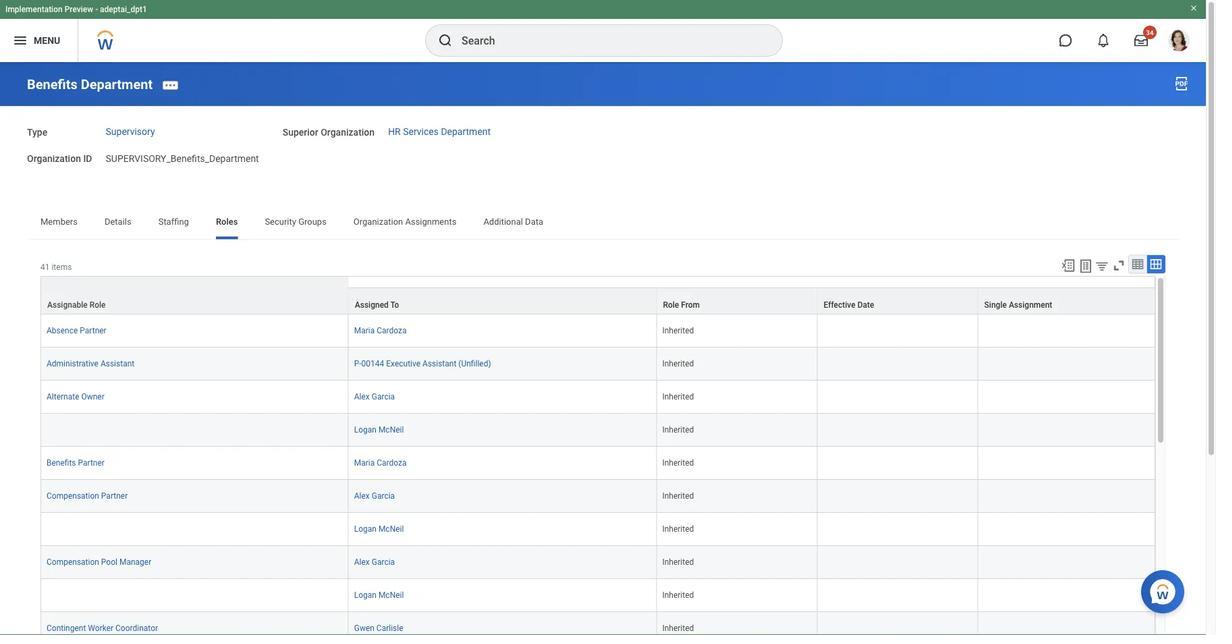 Task type: vqa. For each thing, say whether or not it's contained in the screenshot.


Task type: locate. For each thing, give the bounding box(es) containing it.
administrative assistant link
[[47, 356, 135, 369]]

1 vertical spatial alex garcia link
[[354, 489, 395, 501]]

2 alex garcia from the top
[[354, 491, 395, 501]]

role left from
[[663, 300, 679, 310]]

1 inherited from the top
[[663, 326, 694, 335]]

role from
[[663, 300, 700, 310]]

0 vertical spatial partner
[[80, 326, 106, 335]]

1 vertical spatial maria
[[354, 458, 375, 468]]

partner for benefits partner
[[78, 458, 105, 468]]

items
[[52, 262, 72, 272]]

inherited for contingent worker coordinator
[[663, 624, 694, 633]]

0 vertical spatial mcneil
[[379, 425, 404, 435]]

4 row from the top
[[41, 381, 1156, 414]]

single
[[985, 300, 1007, 310]]

security
[[265, 217, 296, 227]]

logan for 2nd logan mcneil link from the top
[[354, 524, 377, 534]]

3 logan from the top
[[354, 591, 377, 600]]

alex garcia link for alternate owner
[[354, 389, 395, 402]]

2 maria from the top
[[354, 458, 375, 468]]

1 horizontal spatial department
[[441, 126, 491, 137]]

benefits department link
[[27, 76, 153, 92]]

absence partner
[[47, 326, 106, 335]]

0 vertical spatial benefits
[[27, 76, 78, 92]]

mcneil
[[379, 425, 404, 435], [379, 524, 404, 534], [379, 591, 404, 600]]

0 vertical spatial cardoza
[[377, 326, 407, 335]]

partner down the benefits partner
[[101, 491, 128, 501]]

1 horizontal spatial role
[[663, 300, 679, 310]]

menu
[[34, 35, 60, 46]]

assistant up owner
[[101, 359, 135, 369]]

2 alex from the top
[[354, 491, 370, 501]]

1 vertical spatial partner
[[78, 458, 105, 468]]

compensation left pool
[[47, 558, 99, 567]]

1 logan mcneil link from the top
[[354, 423, 404, 435]]

inherited for alternate owner
[[663, 392, 694, 402]]

benefits down menu
[[27, 76, 78, 92]]

1 garcia from the top
[[372, 392, 395, 402]]

logan mcneil link
[[354, 423, 404, 435], [354, 522, 404, 534], [354, 588, 404, 600]]

2 cardoza from the top
[[377, 458, 407, 468]]

2 vertical spatial logan mcneil
[[354, 591, 404, 600]]

6 inherited from the top
[[663, 491, 694, 501]]

0 vertical spatial organization
[[321, 127, 375, 138]]

partner up 'compensation partner' link
[[78, 458, 105, 468]]

organization assignments
[[354, 217, 457, 227]]

menu banner
[[0, 0, 1207, 62]]

compensation
[[47, 491, 99, 501], [47, 558, 99, 567]]

contingent worker coordinator link
[[47, 621, 158, 633]]

0 vertical spatial alex garcia
[[354, 392, 395, 402]]

executive
[[386, 359, 421, 369]]

logan mcneil
[[354, 425, 404, 435], [354, 524, 404, 534], [354, 591, 404, 600]]

0 vertical spatial maria cardoza link
[[354, 323, 407, 335]]

10 row from the top
[[41, 579, 1156, 612]]

logan for third logan mcneil link from the bottom of the benefits department main content
[[354, 425, 377, 435]]

role
[[90, 300, 106, 310], [663, 300, 679, 310]]

assignments
[[405, 217, 457, 227]]

inherited for compensation pool manager
[[663, 558, 694, 567]]

1 vertical spatial organization
[[27, 153, 81, 164]]

0 vertical spatial maria
[[354, 326, 375, 335]]

department up supervisory
[[81, 76, 153, 92]]

compensation pool manager link
[[47, 555, 151, 567]]

tab list
[[27, 207, 1180, 240]]

alternate
[[47, 392, 79, 402]]

2 assistant from the left
[[423, 359, 457, 369]]

export to worksheets image
[[1078, 258, 1094, 275]]

1 vertical spatial compensation
[[47, 558, 99, 567]]

2 vertical spatial organization
[[354, 217, 403, 227]]

2 role from the left
[[663, 300, 679, 310]]

maria cardoza
[[354, 326, 407, 335], [354, 458, 407, 468]]

0 vertical spatial compensation
[[47, 491, 99, 501]]

maria
[[354, 326, 375, 335], [354, 458, 375, 468]]

cardoza for benefits partner
[[377, 458, 407, 468]]

(unfilled)
[[459, 359, 491, 369]]

partner for absence partner
[[80, 326, 106, 335]]

manager
[[119, 558, 151, 567]]

menu button
[[0, 19, 78, 62]]

tab list inside benefits department main content
[[27, 207, 1180, 240]]

role inside role from popup button
[[663, 300, 679, 310]]

partner
[[80, 326, 106, 335], [78, 458, 105, 468], [101, 491, 128, 501]]

1 vertical spatial alex garcia
[[354, 491, 395, 501]]

compensation pool manager
[[47, 558, 151, 567]]

1 vertical spatial logan mcneil
[[354, 524, 404, 534]]

row containing compensation pool manager
[[41, 546, 1156, 579]]

alex
[[354, 392, 370, 402], [354, 491, 370, 501], [354, 558, 370, 567]]

assignable role row
[[41, 276, 1156, 315]]

row containing alternate owner
[[41, 381, 1156, 414]]

assistant left (unfilled) in the left of the page
[[423, 359, 457, 369]]

benefits
[[27, 76, 78, 92], [47, 458, 76, 468]]

3 row from the top
[[41, 348, 1156, 381]]

0 vertical spatial alex garcia link
[[354, 389, 395, 402]]

partner for compensation partner
[[101, 491, 128, 501]]

expand table image
[[1150, 258, 1163, 271]]

cardoza
[[377, 326, 407, 335], [377, 458, 407, 468]]

assigned
[[355, 300, 389, 310]]

2 row from the top
[[41, 315, 1156, 348]]

row
[[41, 287, 1156, 315], [41, 315, 1156, 348], [41, 348, 1156, 381], [41, 381, 1156, 414], [41, 414, 1156, 447], [41, 447, 1156, 480], [41, 480, 1156, 513], [41, 513, 1156, 546], [41, 546, 1156, 579], [41, 579, 1156, 612], [41, 612, 1156, 635]]

2 maria cardoza link from the top
[[354, 456, 407, 468]]

single assignment
[[985, 300, 1053, 310]]

alex garcia for alternate owner
[[354, 392, 395, 402]]

2 vertical spatial alex garcia
[[354, 558, 395, 567]]

1 maria cardoza link from the top
[[354, 323, 407, 335]]

1 row from the top
[[41, 287, 1156, 315]]

toolbar
[[1055, 255, 1166, 276]]

garcia
[[372, 392, 395, 402], [372, 491, 395, 501], [372, 558, 395, 567]]

maria cardoza link
[[354, 323, 407, 335], [354, 456, 407, 468]]

1 maria cardoza from the top
[[354, 326, 407, 335]]

maria for benefits partner
[[354, 458, 375, 468]]

compensation partner
[[47, 491, 128, 501]]

1 horizontal spatial assistant
[[423, 359, 457, 369]]

1 vertical spatial department
[[441, 126, 491, 137]]

benefits for benefits department
[[27, 76, 78, 92]]

0 vertical spatial logan mcneil
[[354, 425, 404, 435]]

3 inherited from the top
[[663, 392, 694, 402]]

staffing
[[158, 217, 189, 227]]

2 vertical spatial alex
[[354, 558, 370, 567]]

0 vertical spatial logan
[[354, 425, 377, 435]]

absence partner link
[[47, 323, 106, 335]]

alex garcia link for compensation partner
[[354, 489, 395, 501]]

1 vertical spatial maria cardoza
[[354, 458, 407, 468]]

organization down type
[[27, 153, 81, 164]]

7 row from the top
[[41, 480, 1156, 513]]

alex garcia for compensation partner
[[354, 491, 395, 501]]

organization left assignments
[[354, 217, 403, 227]]

organization id
[[27, 153, 92, 164]]

1 role from the left
[[90, 300, 106, 310]]

0 vertical spatial garcia
[[372, 392, 395, 402]]

garcia for compensation partner
[[372, 491, 395, 501]]

2 mcneil from the top
[[379, 524, 404, 534]]

partner down assignable role
[[80, 326, 106, 335]]

organization left hr
[[321, 127, 375, 138]]

benefits partner link
[[47, 456, 105, 468]]

assistant inside "link"
[[423, 359, 457, 369]]

additional data
[[484, 217, 544, 227]]

tab list containing members
[[27, 207, 1180, 240]]

2 vertical spatial logan
[[354, 591, 377, 600]]

2 inherited from the top
[[663, 359, 694, 369]]

2 vertical spatial logan mcneil link
[[354, 588, 404, 600]]

1 vertical spatial maria cardoza link
[[354, 456, 407, 468]]

cardoza for absence partner
[[377, 326, 407, 335]]

Search Workday  search field
[[462, 26, 755, 55]]

cell
[[818, 315, 979, 348], [979, 315, 1156, 348], [818, 348, 979, 381], [979, 348, 1156, 381], [818, 381, 979, 414], [979, 381, 1156, 414], [41, 414, 349, 447], [818, 414, 979, 447], [979, 414, 1156, 447], [818, 447, 979, 480], [979, 447, 1156, 480], [818, 480, 979, 513], [979, 480, 1156, 513], [41, 513, 349, 546], [818, 513, 979, 546], [979, 513, 1156, 546], [818, 546, 979, 579], [979, 546, 1156, 579], [41, 579, 349, 612], [818, 579, 979, 612], [979, 579, 1156, 612], [818, 612, 979, 635], [979, 612, 1156, 635]]

assistant
[[101, 359, 135, 369], [423, 359, 457, 369]]

1 compensation from the top
[[47, 491, 99, 501]]

2 alex garcia link from the top
[[354, 489, 395, 501]]

1 alex garcia link from the top
[[354, 389, 395, 402]]

1 vertical spatial benefits
[[47, 458, 76, 468]]

1 maria from the top
[[354, 326, 375, 335]]

alex garcia
[[354, 392, 395, 402], [354, 491, 395, 501], [354, 558, 395, 567]]

1 vertical spatial cardoza
[[377, 458, 407, 468]]

superior organization
[[283, 127, 375, 138]]

1 vertical spatial mcneil
[[379, 524, 404, 534]]

2 logan mcneil from the top
[[354, 524, 404, 534]]

3 alex garcia link from the top
[[354, 555, 395, 567]]

role inside assignable role popup button
[[90, 300, 106, 310]]

pool
[[101, 558, 117, 567]]

0 vertical spatial maria cardoza
[[354, 326, 407, 335]]

0 vertical spatial department
[[81, 76, 153, 92]]

1 logan from the top
[[354, 425, 377, 435]]

2 logan from the top
[[354, 524, 377, 534]]

1 alex garcia from the top
[[354, 392, 395, 402]]

0 horizontal spatial assistant
[[101, 359, 135, 369]]

2 vertical spatial partner
[[101, 491, 128, 501]]

row containing contingent worker coordinator
[[41, 612, 1156, 635]]

0 vertical spatial alex
[[354, 392, 370, 402]]

role right assignable
[[90, 300, 106, 310]]

department right services
[[441, 126, 491, 137]]

2 vertical spatial garcia
[[372, 558, 395, 567]]

1 vertical spatial garcia
[[372, 491, 395, 501]]

gwen carlisle
[[354, 624, 403, 633]]

preview
[[65, 5, 93, 14]]

4 inherited from the top
[[663, 425, 694, 435]]

3 alex from the top
[[354, 558, 370, 567]]

compensation down the benefits partner
[[47, 491, 99, 501]]

inherited
[[663, 326, 694, 335], [663, 359, 694, 369], [663, 392, 694, 402], [663, 425, 694, 435], [663, 458, 694, 468], [663, 491, 694, 501], [663, 524, 694, 534], [663, 558, 694, 567], [663, 591, 694, 600], [663, 624, 694, 633]]

6 row from the top
[[41, 447, 1156, 480]]

compensation for compensation partner
[[47, 491, 99, 501]]

9 row from the top
[[41, 546, 1156, 579]]

2 compensation from the top
[[47, 558, 99, 567]]

2 vertical spatial mcneil
[[379, 591, 404, 600]]

security groups
[[265, 217, 327, 227]]

8 inherited from the top
[[663, 558, 694, 567]]

adeptai_dpt1
[[100, 5, 147, 14]]

3 alex garcia from the top
[[354, 558, 395, 567]]

0 vertical spatial logan mcneil link
[[354, 423, 404, 435]]

3 garcia from the top
[[372, 558, 395, 567]]

11 row from the top
[[41, 612, 1156, 635]]

1 vertical spatial alex
[[354, 491, 370, 501]]

3 logan mcneil from the top
[[354, 591, 404, 600]]

2 garcia from the top
[[372, 491, 395, 501]]

0 horizontal spatial role
[[90, 300, 106, 310]]

department
[[81, 76, 153, 92], [441, 126, 491, 137]]

assignable role button
[[41, 277, 348, 314]]

0 horizontal spatial department
[[81, 76, 153, 92]]

effective
[[824, 300, 856, 310]]

10 inherited from the top
[[663, 624, 694, 633]]

assignable
[[47, 300, 88, 310]]

2 vertical spatial alex garcia link
[[354, 555, 395, 567]]

1 vertical spatial logan
[[354, 524, 377, 534]]

fullscreen image
[[1112, 258, 1127, 273]]

benefits up 'compensation partner' link
[[47, 458, 76, 468]]

logan
[[354, 425, 377, 435], [354, 524, 377, 534], [354, 591, 377, 600]]

5 inherited from the top
[[663, 458, 694, 468]]

supervisory
[[106, 126, 155, 137]]

superior
[[283, 127, 318, 138]]

1 alex from the top
[[354, 392, 370, 402]]

supervisory link
[[106, 126, 155, 137]]

2 maria cardoza from the top
[[354, 458, 407, 468]]

alex garcia link
[[354, 389, 395, 402], [354, 489, 395, 501], [354, 555, 395, 567]]

1 vertical spatial logan mcneil link
[[354, 522, 404, 534]]

from
[[681, 300, 700, 310]]

1 cardoza from the top
[[377, 326, 407, 335]]

assignable role
[[47, 300, 106, 310]]



Task type: describe. For each thing, give the bounding box(es) containing it.
coordinator
[[115, 624, 158, 633]]

profile logan mcneil image
[[1169, 30, 1190, 54]]

1 logan mcneil from the top
[[354, 425, 404, 435]]

view printable version (pdf) image
[[1174, 76, 1190, 92]]

supervisory_benefits_department
[[106, 153, 259, 164]]

7 inherited from the top
[[663, 524, 694, 534]]

gwen
[[354, 624, 375, 633]]

hr
[[388, 126, 401, 137]]

notifications large image
[[1097, 34, 1111, 47]]

p-00144 executive assistant (unfilled)
[[354, 359, 491, 369]]

type
[[27, 127, 47, 138]]

worker
[[88, 624, 113, 633]]

alex for compensation partner
[[354, 491, 370, 501]]

assigned to
[[355, 300, 399, 310]]

role from button
[[657, 288, 817, 314]]

benefits partner
[[47, 458, 105, 468]]

implementation preview -   adeptai_dpt1
[[5, 5, 147, 14]]

3 logan mcneil link from the top
[[354, 588, 404, 600]]

hr services department link
[[388, 126, 491, 137]]

inherited for benefits partner
[[663, 458, 694, 468]]

owner
[[81, 392, 105, 402]]

id
[[83, 153, 92, 164]]

inbox large image
[[1135, 34, 1148, 47]]

34 button
[[1127, 26, 1157, 55]]

row containing absence partner
[[41, 315, 1156, 348]]

hr services department
[[388, 126, 491, 137]]

inherited for administrative assistant
[[663, 359, 694, 369]]

benefits department main content
[[0, 62, 1207, 635]]

export to excel image
[[1061, 258, 1076, 273]]

effective date button
[[818, 288, 978, 314]]

to
[[391, 300, 399, 310]]

date
[[858, 300, 875, 310]]

3 mcneil from the top
[[379, 591, 404, 600]]

compensation partner link
[[47, 489, 128, 501]]

administrative assistant
[[47, 359, 135, 369]]

9 inherited from the top
[[663, 591, 694, 600]]

details
[[105, 217, 131, 227]]

inherited for absence partner
[[663, 326, 694, 335]]

maria for absence partner
[[354, 326, 375, 335]]

row containing administrative assistant
[[41, 348, 1156, 381]]

41 items
[[41, 262, 72, 272]]

table image
[[1132, 258, 1145, 271]]

maria cardoza for benefits partner
[[354, 458, 407, 468]]

8 row from the top
[[41, 513, 1156, 546]]

gwen carlisle link
[[354, 621, 403, 633]]

row containing benefits partner
[[41, 447, 1156, 480]]

organization for organization id
[[27, 153, 81, 164]]

close environment banner image
[[1190, 4, 1198, 12]]

maria cardoza link for benefits partner
[[354, 456, 407, 468]]

contingent worker coordinator
[[47, 624, 158, 633]]

implementation
[[5, 5, 63, 14]]

-
[[95, 5, 98, 14]]

1 assistant from the left
[[101, 359, 135, 369]]

p-00144 executive assistant (unfilled) link
[[354, 356, 491, 369]]

alex garcia for compensation pool manager
[[354, 558, 395, 567]]

maria cardoza link for absence partner
[[354, 323, 407, 335]]

alternate owner link
[[47, 389, 105, 402]]

administrative
[[47, 359, 99, 369]]

organization for organization assignments
[[354, 217, 403, 227]]

single assignment button
[[979, 288, 1155, 314]]

41
[[41, 262, 50, 272]]

maria cardoza for absence partner
[[354, 326, 407, 335]]

assigned to button
[[349, 288, 657, 314]]

compensation for compensation pool manager
[[47, 558, 99, 567]]

effective date
[[824, 300, 875, 310]]

garcia for compensation pool manager
[[372, 558, 395, 567]]

logan for 1st logan mcneil link from the bottom of the benefits department main content
[[354, 591, 377, 600]]

benefits department
[[27, 76, 153, 92]]

00144
[[362, 359, 384, 369]]

p-
[[354, 359, 362, 369]]

carlisle
[[377, 624, 403, 633]]

row containing compensation partner
[[41, 480, 1156, 513]]

contingent
[[47, 624, 86, 633]]

2 logan mcneil link from the top
[[354, 522, 404, 534]]

toolbar inside benefits department main content
[[1055, 255, 1166, 276]]

inherited for compensation partner
[[663, 491, 694, 501]]

34
[[1147, 28, 1154, 36]]

row containing assigned to
[[41, 287, 1156, 315]]

alex for compensation pool manager
[[354, 558, 370, 567]]

members
[[41, 217, 78, 227]]

justify image
[[12, 32, 28, 49]]

data
[[525, 217, 544, 227]]

alex garcia link for compensation pool manager
[[354, 555, 395, 567]]

5 row from the top
[[41, 414, 1156, 447]]

roles
[[216, 217, 238, 227]]

benefits for benefits partner
[[47, 458, 76, 468]]

garcia for alternate owner
[[372, 392, 395, 402]]

select to filter grid data image
[[1095, 259, 1110, 273]]

1 mcneil from the top
[[379, 425, 404, 435]]

additional
[[484, 217, 523, 227]]

alex for alternate owner
[[354, 392, 370, 402]]

assignment
[[1009, 300, 1053, 310]]

services
[[403, 126, 439, 137]]

groups
[[299, 217, 327, 227]]

search image
[[438, 32, 454, 49]]

alternate owner
[[47, 392, 105, 402]]

absence
[[47, 326, 78, 335]]



